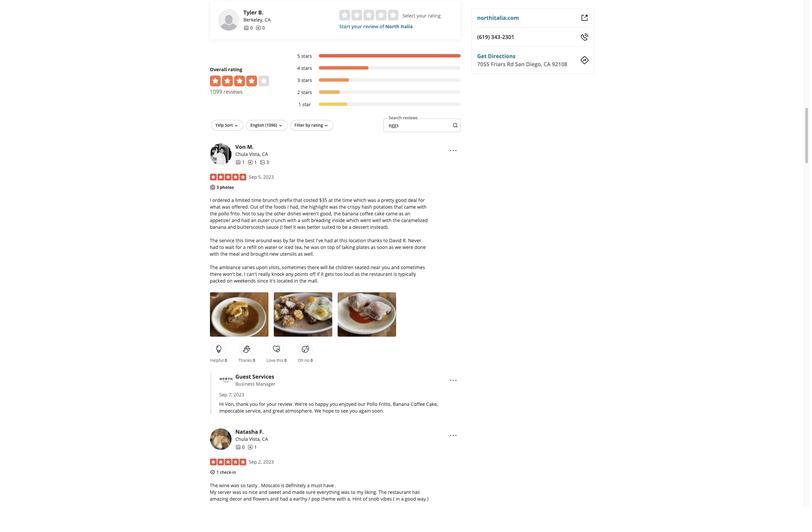 Task type: describe. For each thing, give the bounding box(es) containing it.
0 horizontal spatial came
[[386, 211, 398, 217]]

3 stars
[[298, 77, 312, 83]]

for inside i ordered a limited time brunch prefix that costed $35 at the time which was a pretty good deal for what was offered. out of the foods i had, the highlight was the crispy hash potatoes that came with the pollo frito. not to say the other dishes weren't good, the banana coffee cake came as an appetizer and had an outer crunch with a soft breading inside which went well with the caramelized banana and butterscotch sauce (i feel it was better suited to be a dessert instead).
[[419, 197, 425, 204]]

chula for von
[[236, 151, 248, 157]]

as left 'we'
[[389, 244, 394, 251]]

pretty
[[381, 197, 395, 204]]

were
[[403, 244, 414, 251]]

is inside the ambiance varies upon visits, sometimes there will be children seated near you and sometimes there won't be. i can't really knock any points off if it gets too loud as the restaurant is typically packed on weekends since it's located in the mall.
[[394, 271, 397, 278]]

the for the wine was so tasty . moscato is definitely a must have . my server was so nice and sweet and made sure everything was to my liking. the restaurant has amazing decor and flowers and had a earthy / pop theme with a. hint of snob vibes ( in a good way )
[[210, 482, 218, 489]]

with inside the service this time around was by far the best i've had at this location thanks to david r. never had to wait for a refill on water or iced tea, he was on top of taking plates as soon as we were done with the meal and brought new utensils as well.
[[210, 251, 219, 257]]

0 vertical spatial came
[[404, 204, 416, 210]]

filter by rating button
[[290, 120, 334, 131]]

in inside the ambiance varies upon visits, sometimes there will be children seated near you and sometimes there won't be. i can't really knock any points off if it gets too loud as the restaurant is typically packed on weekends since it's located in the mall.
[[294, 278, 298, 284]]

a left limited
[[232, 197, 234, 204]]

northitalia.com link
[[478, 14, 519, 22]]

of inside the service this time around was by far the best i've had at this location thanks to david r. never had to wait for a refill on water or iced tea, he was on top of taking plates as soon as we were done with the meal and brought new utensils as well.
[[336, 244, 341, 251]]

i ordered a limited time brunch prefix that costed $35 at the time which was a pretty good deal for what was offered. out of the foods i had, the highlight was the crispy hash potatoes that came with the pollo frito. not to say the other dishes weren't good, the banana coffee cake came as an appetizer and had an outer crunch with a soft breading inside which went well with the caramelized banana and butterscotch sauce (i feel it was better suited to be a dessert instead).
[[210, 197, 428, 230]]

and down frito.
[[232, 217, 240, 224]]

as down the thanks
[[371, 244, 376, 251]]

theme
[[322, 496, 336, 502]]

friends element for tyler b.
[[244, 25, 253, 31]]

rating for select your rating
[[428, 12, 441, 19]]

coffee
[[411, 401, 425, 408]]

of inside the wine was so tasty . moscato is definitely a must have . my server was so nice and sweet and made sure everything was to my liking. the restaurant has amazing decor and flowers and had a earthy / pop theme with a. hint of snob vibes ( in a good way )
[[363, 496, 368, 502]]

instead).
[[370, 224, 389, 230]]

with inside the wine was so tasty . moscato is definitely a must have . my server was so nice and sweet and made sure everything was to my liking. the restaurant has amazing decor and flowers and had a earthy / pop theme with a. hint of snob vibes ( in a good way )
[[337, 496, 346, 502]]

1 for friends element containing 1
[[242, 159, 245, 165]]

5 star rating image for natasha f.
[[210, 459, 246, 466]]

4 star rating image
[[210, 76, 269, 86]]

filter
[[295, 122, 305, 128]]

banana
[[393, 401, 410, 408]]

friars
[[491, 61, 506, 68]]

filter by rating
[[295, 122, 323, 128]]

ca inside "von m. chula vista, ca"
[[262, 151, 268, 157]]

business
[[236, 381, 255, 387]]

1099
[[210, 88, 222, 95]]

helpful 0
[[210, 358, 227, 364]]

had inside i ordered a limited time brunch prefix that costed $35 at the time which was a pretty good deal for what was offered. out of the foods i had, the highlight was the crispy hash potatoes that came with the pollo frito. not to say the other dishes weren't good, the banana coffee cake came as an appetizer and had an outer crunch with a soft breading inside which went well with the caramelized banana and butterscotch sauce (i feel it was better suited to be a dessert instead).
[[241, 217, 250, 224]]

1 vertical spatial that
[[394, 204, 403, 210]]

the down the what
[[210, 211, 217, 217]]

16 chevron down v2 image for filter by rating
[[324, 123, 329, 128]]

went
[[361, 217, 371, 224]]

a right "("
[[401, 496, 404, 502]]

chula for natasha
[[236, 436, 248, 443]]

coffee
[[360, 211, 374, 217]]

the up weren't
[[301, 204, 308, 210]]

a up potatoes
[[378, 197, 380, 204]]

it inside i ordered a limited time brunch prefix that costed $35 at the time which was a pretty good deal for what was offered. out of the foods i had, the highlight was the crispy hash potatoes that came with the pollo frito. not to say the other dishes weren't good, the banana coffee cake came as an appetizer and had an outer crunch with a soft breading inside which went well with the caramelized banana and butterscotch sauce (i feel it was better suited to be a dessert instead).
[[293, 224, 296, 230]]

pollo
[[367, 401, 378, 408]]

you up hope at the left of the page
[[330, 401, 338, 408]]

crunch
[[271, 217, 286, 224]]

16 camera v2 image
[[210, 185, 215, 190]]

david
[[389, 238, 402, 244]]

pollo
[[218, 211, 229, 217]]

2023 for natasha f.
[[263, 459, 274, 465]]

gets
[[325, 271, 334, 278]]

a left dessert
[[349, 224, 352, 230]]

the right the say
[[266, 211, 273, 217]]

16 review v2 image for tyler
[[256, 25, 261, 30]]

was up a.
[[341, 489, 350, 496]]

feel
[[284, 224, 292, 230]]

with down dishes
[[287, 217, 297, 224]]

what
[[210, 204, 221, 210]]

overall
[[210, 66, 227, 73]]

the ambiance varies upon visits, sometimes there will be children seated near you and sometimes there won't be. i can't really knock any points off if it gets too loud as the restaurant is typically packed on weekends since it's located in the mall.
[[210, 264, 425, 284]]

helpful
[[210, 358, 224, 364]]

vista, for f.
[[249, 436, 261, 443]]

yelp
[[216, 122, 224, 128]]

von,
[[225, 401, 235, 408]]

2 sometimes from the left
[[401, 264, 425, 271]]

to down the inside
[[337, 224, 341, 230]]

restaurant inside the wine was so tasty . moscato is definitely a must have . my server was so nice and sweet and made sure everything was to my liking. the restaurant has amazing decor and flowers and had a earthy / pop theme with a. hint of snob vibes ( in a good way )
[[388, 489, 411, 496]]

was down i've
[[311, 244, 320, 251]]

the right "$35"
[[334, 197, 341, 204]]

water
[[265, 244, 278, 251]]

1 check-in
[[217, 470, 236, 476]]

hi
[[219, 401, 224, 408]]

brought
[[251, 251, 268, 257]]

sep for natasha f.
[[249, 459, 257, 465]]

upon
[[256, 264, 268, 271]]

butterscotch
[[237, 224, 265, 230]]

16 review v2 image for natasha
[[248, 445, 253, 450]]

for inside the service this time around was by far the best i've had at this location thanks to david r. never had to wait for a refill on water or iced tea, he was on top of taking plates as soon as we were done with the meal and brought new utensils as well.
[[236, 244, 242, 251]]

outer
[[258, 217, 270, 224]]

soon.
[[372, 408, 384, 414]]

1 left the "star"
[[299, 101, 301, 108]]

well.
[[304, 251, 314, 257]]

and down the sweet
[[270, 496, 279, 502]]

at inside i ordered a limited time brunch prefix that costed $35 at the time which was a pretty good deal for what was offered. out of the foods i had, the highlight was the crispy hash potatoes that came with the pollo frito. not to say the other dishes weren't good, the banana coffee cake came as an appetizer and had an outer crunch with a soft breading inside which went well with the caramelized banana and butterscotch sauce (i feel it was better suited to be a dessert instead).
[[329, 197, 333, 204]]

to inside sep 7, 2023 hi von, thank you for your review. we're so happy you enjoyed our pollo fritto, banana coffee cake, impeccable service, and great atmosphere. we hope to see you again soon.
[[335, 408, 340, 414]]

menu image for von m.
[[450, 147, 458, 155]]

impeccable
[[219, 408, 244, 414]]

a up sure at left bottom
[[307, 482, 310, 489]]

by inside the service this time around was by far the best i've had at this location thanks to david r. never had to wait for a refill on water or iced tea, he was on top of taking plates as soon as we were done with the meal and brought new utensils as well.
[[283, 238, 288, 244]]

16 friends v2 image for natasha f.
[[236, 445, 241, 450]]

taking
[[342, 244, 355, 251]]

with up 'instead).'
[[383, 217, 392, 224]]

1 horizontal spatial this
[[277, 358, 283, 364]]

menu image for natasha f.
[[450, 432, 458, 440]]

(
[[393, 496, 395, 502]]

tyler
[[244, 9, 257, 16]]

f.
[[260, 429, 264, 436]]

for inside sep 7, 2023 hi von, thank you for your review. we're so happy you enjoyed our pollo fritto, banana coffee cake, impeccable service, and great atmosphere. we hope to see you again soon.
[[259, 401, 266, 408]]

0 horizontal spatial rating
[[228, 66, 243, 73]]

limited
[[235, 197, 250, 204]]

suited
[[322, 224, 335, 230]]

new
[[270, 251, 279, 257]]

0 vertical spatial banana
[[342, 211, 359, 217]]

had up the "top"
[[325, 238, 333, 244]]

you inside the ambiance varies upon visits, sometimes there will be children seated near you and sometimes there won't be. i can't really knock any points off if it gets too loud as the restaurant is typically packed on weekends since it's located in the mall.
[[382, 264, 390, 271]]

the down wait
[[221, 251, 228, 257]]

time up crispy
[[343, 197, 353, 204]]

von m. chula vista, ca
[[236, 143, 268, 157]]

near
[[371, 264, 381, 271]]

cake,
[[427, 401, 438, 408]]

the down seated
[[361, 271, 368, 278]]

24 directions v2 image
[[581, 56, 589, 64]]

photo of tyler b. image
[[218, 9, 240, 31]]

your inside sep 7, 2023 hi von, thank you for your review. we're so happy you enjoyed our pollo fritto, banana coffee cake, impeccable service, and great atmosphere. we hope to see you again soon.
[[267, 401, 277, 408]]

0 vertical spatial that
[[294, 197, 303, 204]]

meal
[[229, 251, 240, 257]]

and up flowers
[[259, 489, 267, 496]]

everything
[[317, 489, 340, 496]]

1 vertical spatial so
[[241, 482, 246, 489]]

and down the appetizer
[[228, 224, 236, 230]]

2
[[298, 89, 300, 95]]

92108
[[552, 61, 568, 68]]

was up 'decor'
[[233, 489, 241, 496]]

2,
[[258, 459, 262, 465]]

3 photos link
[[217, 185, 234, 190]]

friends element for natasha f.
[[236, 444, 245, 451]]

(no rating) image
[[340, 10, 399, 20]]

ca inside natasha f. chula vista, ca
[[262, 436, 268, 443]]

the for the service this time around was by far the best i've had at this location thanks to david r. never had to wait for a refill on water or iced tea, he was on top of taking plates as soon as we were done with the meal and brought new utensils as well.
[[210, 238, 218, 244]]

2 vertical spatial so
[[243, 489, 248, 496]]

inside
[[332, 217, 345, 224]]

is inside the wine was so tasty . moscato is definitely a must have . my server was so nice and sweet and made sure everything was to my liking. the restaurant has amazing decor and flowers and had a earthy / pop theme with a. hint of snob vibes ( in a good way )
[[281, 482, 285, 489]]

select
[[403, 12, 416, 19]]

to up soon at the left top of page
[[384, 238, 388, 244]]

flowers
[[253, 496, 269, 502]]

16 chevron down v2 image for yelp sort
[[234, 123, 239, 128]]

sort
[[225, 122, 233, 128]]

3 for 3 photos
[[217, 185, 219, 190]]

0 horizontal spatial in
[[233, 470, 236, 476]]

(0 reactions) element for helpful 0
[[225, 358, 227, 364]]

photo of guest services image
[[219, 374, 233, 387]]

as inside the ambiance varies upon visits, sometimes there will be children seated near you and sometimes there won't be. i can't really knock any points off if it gets too loud as the restaurant is typically packed on weekends since it's located in the mall.
[[355, 271, 360, 278]]

the down brunch
[[266, 204, 273, 210]]

1 vertical spatial which
[[346, 217, 359, 224]]

highlight
[[309, 204, 328, 210]]

liking.
[[365, 489, 378, 496]]

to inside the wine was so tasty . moscato is definitely a must have . my server was so nice and sweet and made sure everything was to my liking. the restaurant has amazing decor and flowers and had a earthy / pop theme with a. hint of snob vibes ( in a good way )
[[351, 489, 356, 496]]

thanks 0
[[239, 358, 255, 364]]

loud
[[344, 271, 354, 278]]

out
[[250, 204, 259, 210]]

caramelized
[[402, 217, 428, 224]]

1 . from the left
[[259, 482, 260, 489]]

by inside popup button
[[306, 122, 311, 128]]

(1096)
[[266, 122, 277, 128]]

or
[[279, 244, 284, 251]]

vibes
[[381, 496, 392, 502]]

directions
[[488, 52, 516, 60]]

the left crispy
[[339, 204, 347, 210]]

off
[[310, 271, 316, 278]]

natasha
[[236, 429, 258, 436]]

it's
[[270, 278, 276, 284]]

you down enjoyed
[[350, 408, 358, 414]]

2 stars
[[298, 89, 312, 95]]

as down tea,
[[298, 251, 303, 257]]

filter reviews by 5 stars rating element
[[291, 53, 461, 59]]

24 external link v2 image
[[581, 14, 589, 22]]

the down points
[[300, 278, 307, 284]]

0 vertical spatial which
[[354, 197, 367, 204]]

and down nice
[[243, 496, 252, 502]]

a left earthy
[[290, 496, 292, 502]]

packed
[[210, 278, 226, 284]]

1 right 16 check in v2 image
[[217, 470, 219, 476]]

located
[[277, 278, 293, 284]]

sep 2, 2023
[[249, 459, 274, 465]]

a left the soft
[[298, 217, 301, 224]]

3 photos
[[217, 185, 234, 190]]

search image
[[453, 123, 458, 128]]

won't
[[223, 271, 235, 278]]

16 review v2 image for von
[[248, 160, 253, 165]]

0 horizontal spatial there
[[210, 271, 222, 278]]

0 horizontal spatial an
[[251, 217, 257, 224]]

reviews element for b.
[[256, 25, 265, 31]]

wait
[[225, 244, 234, 251]]

1 for the reviews element for m.
[[254, 159, 257, 165]]

filter reviews by 1 star rating element
[[291, 101, 461, 108]]

around
[[256, 238, 272, 244]]



Task type: vqa. For each thing, say whether or not it's contained in the screenshot.
field
no



Task type: locate. For each thing, give the bounding box(es) containing it.
0 horizontal spatial sometimes
[[282, 264, 306, 271]]

and inside the service this time around was by far the best i've had at this location thanks to david r. never had to wait for a refill on water or iced tea, he was on top of taking plates as soon as we were done with the meal and brought new utensils as well.
[[241, 251, 249, 257]]

4 stars from the top
[[302, 89, 312, 95]]

1 vertical spatial it
[[321, 271, 324, 278]]

and left great
[[263, 408, 272, 414]]

reviews element left the "16 photos v2"
[[248, 159, 257, 166]]

16 check in v2 image
[[210, 470, 215, 475]]

and inside the ambiance varies upon visits, sometimes there will be children seated near you and sometimes there won't be. i can't really knock any points off if it gets too loud as the restaurant is typically packed on weekends since it's located in the mall.
[[391, 264, 400, 271]]

server
[[218, 489, 232, 496]]

3 down 4
[[298, 77, 300, 83]]

1 horizontal spatial that
[[394, 204, 403, 210]]

2 horizontal spatial rating
[[428, 12, 441, 19]]

came
[[404, 204, 416, 210], [386, 211, 398, 217]]

the up vibes
[[379, 489, 387, 496]]

varies
[[242, 264, 255, 271]]

it right if
[[321, 271, 324, 278]]

sep left 2,
[[249, 459, 257, 465]]

r.
[[403, 238, 407, 244]]

search
[[389, 115, 402, 121]]

enjoyed
[[339, 401, 357, 408]]

seated
[[355, 264, 370, 271]]

$35
[[319, 197, 328, 204]]

rd
[[507, 61, 514, 68]]

that up had,
[[294, 197, 303, 204]]

sep left 5,
[[249, 174, 257, 180]]

ca inside get directions 7055 friars rd san diego, ca 92108
[[544, 61, 551, 68]]

never
[[408, 238, 422, 244]]

as down seated
[[355, 271, 360, 278]]

2 horizontal spatial for
[[419, 197, 425, 204]]

0 vertical spatial is
[[394, 271, 397, 278]]

1 (0 reactions) element from the left
[[225, 358, 227, 364]]

be inside i ordered a limited time brunch prefix that costed $35 at the time which was a pretty good deal for what was offered. out of the foods i had, the highlight was the crispy hash potatoes that came with the pollo frito. not to say the other dishes weren't good, the banana coffee cake came as an appetizer and had an outer crunch with a soft breading inside which went well with the caramelized banana and butterscotch sauce (i feel it was better suited to be a dessert instead).
[[342, 224, 348, 230]]

2 horizontal spatial this
[[340, 238, 348, 244]]

on inside the ambiance varies upon visits, sometimes there will be children seated near you and sometimes there won't be. i can't really knock any points off if it gets too loud as the restaurant is typically packed on weekends since it's located in the mall.
[[227, 278, 233, 284]]

this right love
[[277, 358, 283, 364]]

4 (0 reactions) element from the left
[[311, 358, 313, 364]]

0 horizontal spatial by
[[283, 238, 288, 244]]

and down definitely
[[283, 489, 291, 496]]

wine
[[219, 482, 230, 489]]

diego,
[[526, 61, 543, 68]]

.
[[259, 482, 260, 489], [335, 482, 337, 489]]

0 horizontal spatial at
[[329, 197, 333, 204]]

which up dessert
[[346, 217, 359, 224]]

photos element
[[260, 159, 269, 166]]

rating for filter by rating
[[312, 122, 323, 128]]

1 vertical spatial 16 friends v2 image
[[236, 160, 241, 165]]

2 vertical spatial friends element
[[236, 444, 245, 451]]

had down not
[[241, 217, 250, 224]]

2023 right 5,
[[263, 174, 274, 180]]

2 vertical spatial menu image
[[450, 432, 458, 440]]

filter reviews by 2 stars rating element
[[291, 89, 461, 96]]

by
[[306, 122, 311, 128], [283, 238, 288, 244]]

2 stars from the top
[[302, 65, 312, 71]]

hint
[[353, 496, 362, 502]]

3 for 3 stars
[[298, 77, 300, 83]]

1 horizontal spatial by
[[306, 122, 311, 128]]

it inside the ambiance varies upon visits, sometimes there will be children seated near you and sometimes there won't be. i can't really knock any points off if it gets too loud as the restaurant is typically packed on weekends since it's located in the mall.
[[321, 271, 324, 278]]

soon
[[377, 244, 388, 251]]

16 friends v2 image down von
[[236, 160, 241, 165]]

stars for 4 stars
[[302, 65, 312, 71]]

an
[[405, 211, 411, 217], [251, 217, 257, 224]]

rating element
[[340, 10, 399, 20]]

reviews right search
[[403, 115, 418, 121]]

16 chevron down v2 image right sort
[[234, 123, 239, 128]]

1 vertical spatial by
[[283, 238, 288, 244]]

2 vertical spatial i
[[244, 271, 246, 278]]

vista, down natasha f. link
[[249, 436, 261, 443]]

16 friends v2 image down berkeley,
[[244, 25, 249, 30]]

was up good, on the left top of page
[[330, 204, 338, 210]]

1 menu image from the top
[[450, 147, 458, 155]]

nice
[[249, 489, 258, 496]]

None radio
[[376, 10, 387, 20], [388, 10, 399, 20], [376, 10, 387, 20], [388, 10, 399, 20]]

0 vertical spatial menu image
[[450, 147, 458, 155]]

2 vertical spatial reviews element
[[248, 444, 257, 451]]

1 vertical spatial is
[[281, 482, 285, 489]]

it right feel at the left top of page
[[293, 224, 296, 230]]

vista, down m.
[[249, 151, 261, 157]]

1 horizontal spatial for
[[259, 401, 266, 408]]

2 horizontal spatial on
[[321, 244, 326, 251]]

great
[[273, 408, 284, 414]]

sep 5, 2023
[[249, 174, 274, 180]]

a inside the service this time around was by far the best i've had at this location thanks to david r. never had to wait for a refill on water or iced tea, he was on top of taking plates as soon as we were done with the meal and brought new utensils as well.
[[243, 244, 246, 251]]

2 16 chevron down v2 image from the left
[[324, 123, 329, 128]]

breading
[[311, 217, 331, 224]]

1 horizontal spatial there
[[308, 264, 319, 271]]

friends element down natasha f. chula vista, ca at the bottom left of page
[[236, 444, 245, 451]]

1 horizontal spatial on
[[258, 244, 264, 251]]

i've
[[316, 238, 323, 244]]

2 chula from the top
[[236, 436, 248, 443]]

2023
[[263, 174, 274, 180], [234, 392, 245, 398], [263, 459, 274, 465]]

3 right 16 camera v2 "image"
[[217, 185, 219, 190]]

1 vertical spatial banana
[[210, 224, 227, 230]]

weren't
[[303, 211, 319, 217]]

2 horizontal spatial your
[[417, 12, 427, 19]]

0 vertical spatial reviews
[[224, 88, 243, 95]]

prefix
[[280, 197, 292, 204]]

1 horizontal spatial be
[[342, 224, 348, 230]]

0 vertical spatial it
[[293, 224, 296, 230]]

(0 reactions) element right love
[[285, 358, 287, 364]]

good
[[396, 197, 407, 204], [405, 496, 416, 502]]

dessert
[[353, 224, 369, 230]]

is
[[394, 271, 397, 278], [281, 482, 285, 489]]

16 photos v2 image
[[260, 160, 265, 165]]

love this 0
[[267, 358, 287, 364]]

on down won't
[[227, 278, 233, 284]]

you up service,
[[250, 401, 258, 408]]

0 vertical spatial 16 friends v2 image
[[244, 25, 249, 30]]

0 horizontal spatial for
[[236, 244, 242, 251]]

an up butterscotch
[[251, 217, 257, 224]]

say
[[257, 211, 265, 217]]

photos
[[220, 185, 234, 190]]

which
[[354, 197, 367, 204], [346, 217, 359, 224]]

amazing
[[210, 496, 228, 502]]

by right filter
[[306, 122, 311, 128]]

0 vertical spatial 2023
[[263, 174, 274, 180]]

on up brought
[[258, 244, 264, 251]]

service
[[219, 238, 235, 244]]

rating inside popup button
[[312, 122, 323, 128]]

chula inside natasha f. chula vista, ca
[[236, 436, 248, 443]]

  text field
[[384, 119, 461, 132]]

1 vertical spatial sep
[[219, 392, 228, 398]]

2 5 star rating image from the top
[[210, 459, 246, 466]]

refill
[[247, 244, 257, 251]]

costed
[[304, 197, 318, 204]]

ca down f.
[[262, 436, 268, 443]]

sep inside sep 7, 2023 hi von, thank you for your review. we're so happy you enjoyed our pollo fritto, banana coffee cake, impeccable service, and great atmosphere. we hope to see you again soon.
[[219, 392, 228, 398]]

(0 reactions) element right thanks
[[253, 358, 255, 364]]

sure
[[306, 489, 316, 496]]

had inside the wine was so tasty . moscato is definitely a must have . my server was so nice and sweet and made sure everything was to my liking. the restaurant has amazing decor and flowers and had a earthy / pop theme with a. hint of snob vibes ( in a good way )
[[280, 496, 288, 502]]

0 horizontal spatial that
[[294, 197, 303, 204]]

2023 right 7, on the bottom left of the page
[[234, 392, 245, 398]]

1 horizontal spatial 16 chevron down v2 image
[[324, 123, 329, 128]]

to left wait
[[220, 244, 224, 251]]

m.
[[247, 143, 254, 151]]

1 for the reviews element for f.
[[254, 444, 257, 451]]

friends element containing 1
[[236, 159, 245, 166]]

0 horizontal spatial 3
[[217, 185, 219, 190]]

ca inside tyler b. berkeley, ca
[[265, 16, 271, 23]]

2 vertical spatial rating
[[312, 122, 323, 128]]

1 chula from the top
[[236, 151, 248, 157]]

there up the packed
[[210, 271, 222, 278]]

get directions 7055 friars rd san diego, ca 92108
[[478, 52, 568, 68]]

weekends
[[234, 278, 256, 284]]

review.
[[278, 401, 294, 408]]

0 vertical spatial 3
[[298, 77, 300, 83]]

stars for 5 stars
[[302, 53, 312, 59]]

2 vertical spatial for
[[259, 401, 266, 408]]

your for start
[[352, 23, 362, 30]]

5 stars
[[298, 53, 312, 59]]

service,
[[246, 408, 262, 414]]

was down the soft
[[298, 224, 306, 230]]

1 vertical spatial friends element
[[236, 159, 245, 166]]

a left refill
[[243, 244, 246, 251]]

0 horizontal spatial 16 chevron down v2 image
[[234, 123, 239, 128]]

thanks
[[368, 238, 382, 244]]

0 vertical spatial vista,
[[249, 151, 261, 157]]

photo of natasha f. image
[[210, 429, 232, 450]]

(0 reactions) element for thanks 0
[[253, 358, 255, 364]]

in inside the wine was so tasty . moscato is definitely a must have . my server was so nice and sweet and made sure everything was to my liking. the restaurant has amazing decor and flowers and had a earthy / pop theme with a. hint of snob vibes ( in a good way )
[[396, 496, 400, 502]]

good inside i ordered a limited time brunch prefix that costed $35 at the time which was a pretty good deal for what was offered. out of the foods i had, the highlight was the crispy hash potatoes that came with the pollo frito. not to say the other dishes weren't good, the banana coffee cake came as an appetizer and had an outer crunch with a soft breading inside which went well with the caramelized banana and butterscotch sauce (i feel it was better suited to be a dessert instead).
[[396, 197, 407, 204]]

to down 'out'
[[252, 211, 256, 217]]

1 inside friends element
[[242, 159, 245, 165]]

(0 reactions) element
[[225, 358, 227, 364], [253, 358, 255, 364], [285, 358, 287, 364], [311, 358, 313, 364]]

of
[[380, 23, 384, 30], [260, 204, 264, 210], [336, 244, 341, 251], [363, 496, 368, 502]]

by left far
[[283, 238, 288, 244]]

2023 inside sep 7, 2023 hi von, thank you for your review. we're so happy you enjoyed our pollo fritto, banana coffee cake, impeccable service, and great atmosphere. we hope to see you again soon.
[[234, 392, 245, 398]]

is up the sweet
[[281, 482, 285, 489]]

1 vertical spatial be
[[329, 264, 335, 271]]

1 stars from the top
[[302, 53, 312, 59]]

1 horizontal spatial 3
[[267, 159, 269, 165]]

get
[[478, 52, 487, 60]]

0 horizontal spatial .
[[259, 482, 260, 489]]

the for the ambiance varies upon visits, sometimes there will be children seated near you and sometimes there won't be. i can't really knock any points off if it gets too loud as the restaurant is typically packed on weekends since it's located in the mall.
[[210, 264, 218, 271]]

1 vertical spatial reviews element
[[248, 159, 257, 166]]

chula down von
[[236, 151, 248, 157]]

your right start
[[352, 23, 362, 30]]

2 vertical spatial sep
[[249, 459, 257, 465]]

my
[[210, 489, 217, 496]]

1 16 chevron down v2 image from the left
[[234, 123, 239, 128]]

on down i've
[[321, 244, 326, 251]]

the service this time around was by far the best i've had at this location thanks to david r. never had to wait for a refill on water or iced tea, he was on top of taking plates as soon as we were done with the meal and brought new utensils as well.
[[210, 238, 426, 257]]

3 right the "16 photos v2"
[[267, 159, 269, 165]]

was up pollo
[[222, 204, 231, 210]]

3 inside "photos" element
[[267, 159, 269, 165]]

restaurant down the near
[[370, 271, 393, 278]]

so inside sep 7, 2023 hi von, thank you for your review. we're so happy you enjoyed our pollo fritto, banana coffee cake, impeccable service, and great atmosphere. we hope to see you again soon.
[[309, 401, 314, 408]]

rating right filter
[[312, 122, 323, 128]]

well
[[373, 217, 381, 224]]

2 vista, from the top
[[249, 436, 261, 443]]

time up 'out'
[[252, 197, 262, 204]]

in right "("
[[396, 496, 400, 502]]

knock
[[272, 271, 285, 278]]

be inside the ambiance varies upon visits, sometimes there will be children seated near you and sometimes there won't be. i can't really knock any points off if it gets too loud as the restaurant is typically packed on weekends since it's located in the mall.
[[329, 264, 335, 271]]

i inside the ambiance varies upon visits, sometimes there will be children seated near you and sometimes there won't be. i can't really knock any points off if it gets too loud as the restaurant is typically packed on weekends since it's located in the mall.
[[244, 271, 246, 278]]

16 chevron down v2 image inside yelp sort popup button
[[234, 123, 239, 128]]

5 star rating image for von m.
[[210, 174, 246, 181]]

1 vertical spatial i
[[288, 204, 289, 210]]

english
[[251, 122, 264, 128]]

i right be.
[[244, 271, 246, 278]]

filter reviews by 4 stars rating element
[[291, 65, 461, 72]]

0 vertical spatial reviews element
[[256, 25, 265, 31]]

0 horizontal spatial it
[[293, 224, 296, 230]]

2 horizontal spatial in
[[396, 496, 400, 502]]

0 horizontal spatial your
[[267, 401, 277, 408]]

2 vertical spatial 16 friends v2 image
[[236, 445, 241, 450]]

0 vertical spatial so
[[309, 401, 314, 408]]

1 horizontal spatial i
[[244, 271, 246, 278]]

0 horizontal spatial banana
[[210, 224, 227, 230]]

3 menu image from the top
[[450, 432, 458, 440]]

to left my
[[351, 489, 356, 496]]

0 vertical spatial 5 star rating image
[[210, 174, 246, 181]]

had,
[[290, 204, 300, 210]]

for
[[419, 197, 425, 204], [236, 244, 242, 251], [259, 401, 266, 408]]

0 inside the reviews element
[[262, 25, 265, 31]]

0 vertical spatial rating
[[428, 12, 441, 19]]

on
[[258, 244, 264, 251], [321, 244, 326, 251], [227, 278, 233, 284]]

0 vertical spatial be
[[342, 224, 348, 230]]

0 vertical spatial restaurant
[[370, 271, 393, 278]]

i left had,
[[288, 204, 289, 210]]

(0 reactions) element for love this 0
[[285, 358, 287, 364]]

)
[[427, 496, 429, 502]]

and inside sep 7, 2023 hi von, thank you for your review. we're so happy you enjoyed our pollo fritto, banana coffee cake, impeccable service, and great atmosphere. we hope to see you again soon.
[[263, 408, 272, 414]]

. right tasty at the left of the page
[[259, 482, 260, 489]]

for up service,
[[259, 401, 266, 408]]

16 chevron down v2 image
[[234, 123, 239, 128], [324, 123, 329, 128]]

utensils
[[280, 251, 297, 257]]

reviews element down natasha f. chula vista, ca at the bottom left of page
[[248, 444, 257, 451]]

0 horizontal spatial reviews
[[224, 88, 243, 95]]

3 for 3
[[267, 159, 269, 165]]

sep 7, 2023 hi von, thank you for your review. we're so happy you enjoyed our pollo fritto, banana coffee cake, impeccable service, and great atmosphere. we hope to see you again soon.
[[219, 392, 438, 414]]

so left tasty at the left of the page
[[241, 482, 246, 489]]

as inside i ordered a limited time brunch prefix that costed $35 at the time which was a pretty good deal for what was offered. out of the foods i had, the highlight was the crispy hash potatoes that came with the pollo frito. not to say the other dishes weren't good, the banana coffee cake came as an appetizer and had an outer crunch with a soft breading inside which went well with the caramelized banana and butterscotch sauce (i feel it was better suited to be a dessert instead).
[[399, 211, 404, 217]]

5 star rating image
[[210, 174, 246, 181], [210, 459, 246, 466]]

stars for 3 stars
[[302, 77, 312, 83]]

1 vertical spatial at
[[334, 238, 339, 244]]

had down the sweet
[[280, 496, 288, 502]]

reviews for 1099 reviews
[[224, 88, 243, 95]]

good inside the wine was so tasty . moscato is definitely a must have . my server was so nice and sweet and made sure everything was to my liking. the restaurant has amazing decor and flowers and had a earthy / pop theme with a. hint of snob vibes ( in a good way )
[[405, 496, 416, 502]]

your right select
[[417, 12, 427, 19]]

2023 for von m.
[[263, 174, 274, 180]]

3 stars from the top
[[302, 77, 312, 83]]

in down points
[[294, 278, 298, 284]]

reviews element
[[256, 25, 265, 31], [248, 159, 257, 166], [248, 444, 257, 451]]

chula down "natasha"
[[236, 436, 248, 443]]

natasha f. chula vista, ca
[[236, 429, 268, 443]]

search reviews
[[389, 115, 418, 121]]

photo of von m. image
[[210, 144, 232, 165]]

definitely
[[286, 482, 306, 489]]

there up off at the left bottom
[[308, 264, 319, 271]]

reviews element for m.
[[248, 159, 257, 166]]

so left nice
[[243, 489, 248, 496]]

24 phone v2 image
[[581, 33, 589, 41]]

filter reviews by 3 stars rating element
[[291, 77, 461, 84]]

rating right select
[[428, 12, 441, 19]]

iced
[[285, 244, 294, 251]]

1 vertical spatial in
[[233, 470, 236, 476]]

the inside the service this time around was by far the best i've had at this location thanks to david r. never had to wait for a refill on water or iced tea, he was on top of taking plates as soon as we were done with the meal and brought new utensils as well.
[[210, 238, 218, 244]]

0 horizontal spatial is
[[281, 482, 285, 489]]

restaurant inside the ambiance varies upon visits, sometimes there will be children seated near you and sometimes there won't be. i can't really knock any points off if it gets too loud as the restaurant is typically packed on weekends since it's located in the mall.
[[370, 271, 393, 278]]

0 horizontal spatial i
[[210, 197, 211, 204]]

chula inside "von m. chula vista, ca"
[[236, 151, 248, 157]]

1 horizontal spatial came
[[404, 204, 416, 210]]

time inside the service this time around was by far the best i've had at this location thanks to david r. never had to wait for a refill on water or iced tea, he was on top of taking plates as soon as we were done with the meal and brought new utensils as well.
[[245, 238, 255, 244]]

reviews for search reviews
[[403, 115, 418, 121]]

with down deal
[[417, 204, 427, 210]]

berkeley,
[[244, 16, 264, 23]]

1 vertical spatial reviews
[[403, 115, 418, 121]]

as up caramelized
[[399, 211, 404, 217]]

0 vertical spatial in
[[294, 278, 298, 284]]

and down refill
[[241, 251, 249, 257]]

2 vertical spatial your
[[267, 401, 277, 408]]

visits,
[[269, 264, 281, 271]]

1 horizontal spatial .
[[335, 482, 337, 489]]

start your review of north italia
[[340, 23, 413, 30]]

thanks
[[239, 358, 252, 364]]

sep
[[249, 174, 257, 180], [219, 392, 228, 398], [249, 459, 257, 465]]

had left wait
[[210, 244, 218, 251]]

was up hash
[[368, 197, 376, 204]]

better
[[307, 224, 321, 230]]

1 vertical spatial came
[[386, 211, 398, 217]]

1 vertical spatial there
[[210, 271, 222, 278]]

None radio
[[340, 10, 350, 20], [352, 10, 362, 20], [364, 10, 375, 20], [340, 10, 350, 20], [352, 10, 362, 20], [364, 10, 375, 20]]

1 sometimes from the left
[[282, 264, 306, 271]]

2 menu image from the top
[[450, 377, 458, 385]]

good,
[[320, 211, 333, 217]]

the up the inside
[[334, 211, 341, 217]]

for right deal
[[419, 197, 425, 204]]

must
[[311, 482, 322, 489]]

made
[[292, 489, 305, 496]]

2 (0 reactions) element from the left
[[253, 358, 255, 364]]

yelp sort button
[[211, 120, 244, 131]]

sep for von m.
[[249, 174, 257, 180]]

1 vertical spatial 3
[[267, 159, 269, 165]]

16 review v2 image
[[256, 25, 261, 30], [248, 160, 253, 165], [248, 445, 253, 450]]

vista, inside natasha f. chula vista, ca
[[249, 436, 261, 443]]

16 chevron down v2 image inside 'filter by rating' popup button
[[324, 123, 329, 128]]

vista, inside "von m. chula vista, ca"
[[249, 151, 261, 157]]

stars for 2 stars
[[302, 89, 312, 95]]

of inside i ordered a limited time brunch prefix that costed $35 at the time which was a pretty good deal for what was offered. out of the foods i had, the highlight was the crispy hash potatoes that came with the pollo frito. not to say the other dishes weren't good, the banana coffee cake came as an appetizer and had an outer crunch with a soft breading inside which went well with the caramelized banana and butterscotch sauce (i feel it was better suited to be a dessert instead).
[[260, 204, 264, 210]]

potatoes
[[374, 204, 393, 210]]

be up gets
[[329, 264, 335, 271]]

the up tea,
[[297, 238, 304, 244]]

the inside the ambiance varies upon visits, sometimes there will be children seated near you and sometimes there won't be. i can't really knock any points off if it gets too loud as the restaurant is typically packed on weekends since it's located in the mall.
[[210, 264, 218, 271]]

0 vertical spatial sep
[[249, 174, 257, 180]]

(619)
[[478, 33, 490, 41]]

3 (0 reactions) element from the left
[[285, 358, 287, 364]]

we're
[[295, 401, 308, 408]]

offered.
[[232, 204, 249, 210]]

2023 right 2,
[[263, 459, 274, 465]]

16 review v2 image down berkeley,
[[256, 25, 261, 30]]

2 . from the left
[[335, 482, 337, 489]]

friends element down berkeley,
[[244, 25, 253, 31]]

was right wine
[[231, 482, 239, 489]]

1 horizontal spatial your
[[352, 23, 362, 30]]

reviews element for f.
[[248, 444, 257, 451]]

we
[[315, 408, 322, 414]]

of left north
[[380, 23, 384, 30]]

plates
[[357, 244, 370, 251]]

chula
[[236, 151, 248, 157], [236, 436, 248, 443]]

0 vertical spatial friends element
[[244, 25, 253, 31]]

16 friends v2 image
[[244, 25, 249, 30], [236, 160, 241, 165], [236, 445, 241, 450]]

0 vertical spatial at
[[329, 197, 333, 204]]

be down the inside
[[342, 224, 348, 230]]

1 vista, from the top
[[249, 151, 261, 157]]

vista, for m.
[[249, 151, 261, 157]]

0 vertical spatial an
[[405, 211, 411, 217]]

0 vertical spatial good
[[396, 197, 407, 204]]

ordered
[[213, 197, 230, 204]]

(0 reactions) element for oh no 0
[[311, 358, 313, 364]]

16 friends v2 image for tyler b.
[[244, 25, 249, 30]]

1 vertical spatial an
[[251, 217, 257, 224]]

at inside the service this time around was by far the best i've had at this location thanks to david r. never had to wait for a refill on water or iced tea, he was on top of taking plates as soon as we were done with the meal and brought new utensils as well.
[[334, 238, 339, 244]]

0 horizontal spatial on
[[227, 278, 233, 284]]

1 horizontal spatial it
[[321, 271, 324, 278]]

1 vertical spatial vista,
[[249, 436, 261, 443]]

done
[[415, 244, 426, 251]]

ambiance
[[219, 264, 241, 271]]

1 vertical spatial for
[[236, 244, 242, 251]]

stars down 4 stars
[[302, 77, 312, 83]]

the left caramelized
[[393, 217, 400, 224]]

1 vertical spatial restaurant
[[388, 489, 411, 496]]

0 horizontal spatial this
[[236, 238, 244, 244]]

reviews element containing 0
[[256, 25, 265, 31]]

at
[[329, 197, 333, 204], [334, 238, 339, 244]]

1 horizontal spatial is
[[394, 271, 397, 278]]

friends element
[[244, 25, 253, 31], [236, 159, 245, 166], [236, 444, 245, 451]]

it
[[293, 224, 296, 230], [321, 271, 324, 278]]

0 vertical spatial your
[[417, 12, 427, 19]]

your for select
[[417, 12, 427, 19]]

0 vertical spatial for
[[419, 197, 425, 204]]

was up the or
[[273, 238, 282, 244]]

2 vertical spatial in
[[396, 496, 400, 502]]

16 friends v2 image for von m.
[[236, 160, 241, 165]]

menu image
[[450, 147, 458, 155], [450, 377, 458, 385], [450, 432, 458, 440]]

1 down natasha f. chula vista, ca at the bottom left of page
[[254, 444, 257, 451]]

snob
[[369, 496, 380, 502]]

1 5 star rating image from the top
[[210, 174, 246, 181]]

friends element for von m.
[[236, 159, 245, 166]]

stars right 4
[[302, 65, 312, 71]]

16 chevron down v2 image
[[278, 123, 283, 128]]

a.
[[348, 496, 352, 502]]



